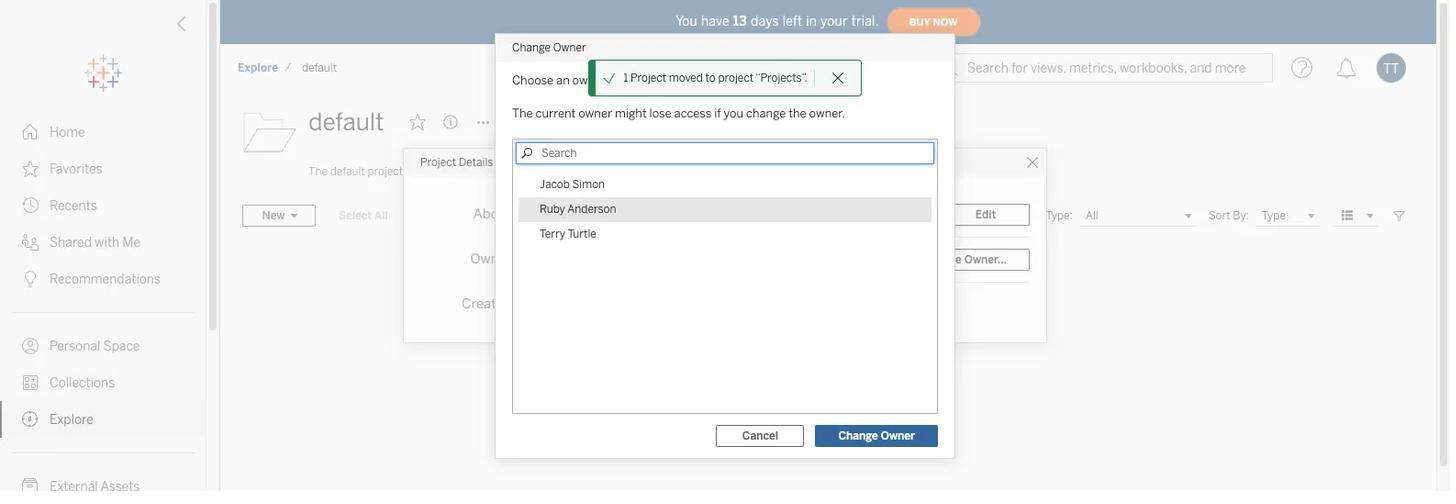 Task type: vqa. For each thing, say whether or not it's contained in the screenshot.
top TYPE
no



Task type: locate. For each thing, give the bounding box(es) containing it.
by text only_f5he34f image left recommendations
[[22, 271, 39, 287]]

"projects".
[[756, 72, 808, 84]]

automatically up about
[[451, 165, 519, 178]]

1 vertical spatial change owner
[[839, 429, 916, 442]]

terry turtle
[[540, 227, 597, 240]]

terry
[[540, 227, 566, 240]]

by text only_f5he34f image inside home link
[[22, 124, 39, 141]]

4 by text only_f5he34f image from the top
[[22, 375, 39, 391]]

0 horizontal spatial explore
[[50, 412, 94, 428]]

1 vertical spatial that
[[626, 208, 646, 221]]

sort by:
[[1209, 209, 1250, 222]]

by text only_f5he34f image left shared on the left
[[22, 234, 39, 251]]

trial.
[[852, 13, 879, 29]]

by text only_f5he34f image inside shared with me link
[[22, 234, 39, 251]]

the left current
[[512, 106, 533, 120]]

default up select
[[330, 165, 365, 178]]

owner inside button
[[881, 429, 916, 442]]

1 vertical spatial by text only_f5he34f image
[[22, 271, 39, 287]]

2 by text only_f5he34f image from the top
[[22, 271, 39, 287]]

created
[[522, 165, 560, 178], [742, 208, 780, 221]]

by text only_f5he34f image
[[22, 234, 39, 251], [22, 271, 39, 287], [22, 338, 39, 354]]

created inside project details dialog
[[742, 208, 780, 221]]

0 vertical spatial change
[[512, 41, 551, 54]]

0 horizontal spatial change
[[512, 41, 551, 54]]

by text only_f5he34f image inside personal space link
[[22, 338, 39, 354]]

tableau. inside project details dialog
[[797, 208, 839, 221]]

1 horizontal spatial explore
[[238, 62, 278, 74]]

by text only_f5he34f image inside recommendations link
[[22, 271, 39, 287]]

personal space
[[50, 339, 140, 354]]

owner right the an
[[573, 73, 607, 87]]

explore link left /
[[237, 61, 279, 75]]

explore for explore /
[[238, 62, 278, 74]]

collections
[[50, 376, 115, 391]]

0 vertical spatial change owner
[[512, 41, 587, 54]]

project up turtle
[[588, 208, 623, 221]]

project left details
[[421, 156, 456, 169]]

change owner inside button
[[839, 429, 916, 442]]

1 horizontal spatial project
[[631, 72, 667, 84]]

was left details
[[429, 165, 448, 178]]

explore
[[238, 62, 278, 74], [50, 412, 94, 428]]

the
[[512, 106, 533, 120], [309, 165, 328, 178], [529, 208, 548, 221]]

2 horizontal spatial change
[[922, 253, 962, 266]]

by text only_f5he34f image left personal at the bottom left
[[22, 338, 39, 354]]

change owner…
[[922, 253, 1007, 266]]

1 vertical spatial owner
[[579, 106, 613, 120]]

created down search text box
[[742, 208, 780, 221]]

the inside project details dialog
[[529, 208, 548, 221]]

0 horizontal spatial tableau.
[[577, 165, 619, 178]]

list box containing jacob simon
[[513, 167, 938, 252]]

owner for for
[[573, 73, 607, 87]]

0 vertical spatial automatically
[[451, 165, 519, 178]]

select all button
[[327, 205, 400, 227]]

project right to
[[719, 72, 754, 84]]

0 horizontal spatial by
[[562, 165, 575, 178]]

by text only_f5he34f image
[[22, 124, 39, 141], [22, 161, 39, 177], [22, 197, 39, 214], [22, 375, 39, 391], [22, 411, 39, 428], [22, 478, 39, 491]]

0 vertical spatial created
[[522, 165, 560, 178]]

tableau.
[[577, 165, 619, 178], [797, 208, 839, 221]]

1 vertical spatial change
[[922, 253, 962, 266]]

2 by text only_f5he34f image from the top
[[22, 161, 39, 177]]

1 vertical spatial explore link
[[0, 401, 206, 438]]

change owner button
[[816, 425, 939, 447]]

have
[[702, 13, 730, 29]]

with
[[95, 235, 120, 251]]

2 horizontal spatial project
[[719, 72, 754, 84]]

3 by text only_f5he34f image from the top
[[22, 338, 39, 354]]

1 vertical spatial owner
[[471, 251, 512, 267]]

6 by text only_f5he34f image from the top
[[22, 478, 39, 491]]

now
[[934, 16, 958, 28]]

project right 1 at the left top
[[631, 72, 667, 84]]

1 vertical spatial explore
[[50, 412, 94, 428]]

by text only_f5he34f image inside collections link
[[22, 375, 39, 391]]

1 project moved to project "projects".
[[624, 72, 808, 84]]

0 vertical spatial explore link
[[237, 61, 279, 75]]

2 vertical spatial owner
[[881, 429, 916, 442]]

1 vertical spatial automatically
[[671, 208, 739, 221]]

all
[[374, 209, 388, 222]]

content
[[1004, 209, 1044, 222]]

1 horizontal spatial automatically
[[671, 208, 739, 221]]

1 by text only_f5he34f image from the top
[[22, 124, 39, 141]]

explore left /
[[238, 62, 278, 74]]

0 vertical spatial owner
[[553, 41, 587, 54]]

favorites link
[[0, 151, 206, 187]]

explore down "collections"
[[50, 412, 94, 428]]

collections link
[[0, 365, 206, 401]]

was inside project details dialog
[[649, 208, 668, 221]]

by:
[[1234, 209, 1250, 222]]

was right "anderson"
[[649, 208, 668, 221]]

access
[[675, 106, 712, 120]]

shared
[[50, 235, 92, 251]]

by down search text box
[[783, 208, 795, 221]]

3 by text only_f5he34f image from the top
[[22, 197, 39, 214]]

owner
[[573, 73, 607, 87], [579, 106, 613, 120]]

0 horizontal spatial explore link
[[0, 401, 206, 438]]

change owner dialog
[[496, 34, 955, 458]]

by text only_f5he34f image inside recents link
[[22, 197, 39, 214]]

that right "anderson"
[[626, 208, 646, 221]]

project
[[631, 72, 667, 84], [421, 156, 456, 169]]

"default".
[[627, 73, 676, 87]]

the up new popup button
[[309, 165, 328, 178]]

automatically down search text box
[[671, 208, 739, 221]]

buy now
[[910, 16, 958, 28]]

1 horizontal spatial by
[[783, 208, 795, 221]]

1 horizontal spatial was
[[649, 208, 668, 221]]

5 by text only_f5he34f image from the top
[[22, 411, 39, 428]]

the default project that was automatically created by tableau. up about
[[309, 165, 619, 178]]

1 horizontal spatial created
[[742, 208, 780, 221]]

owner down "choose an owner for "default"."
[[579, 106, 613, 120]]

change inside project details dialog
[[922, 253, 962, 266]]

explore link down "collections"
[[0, 401, 206, 438]]

for
[[609, 73, 625, 87]]

buy
[[910, 16, 931, 28]]

turtle
[[568, 227, 597, 240]]

1 vertical spatial the default project that was automatically created by tableau.
[[529, 208, 839, 221]]

explore link
[[237, 61, 279, 75], [0, 401, 206, 438]]

recents
[[50, 198, 97, 214]]

by text only_f5he34f image for personal space
[[22, 338, 39, 354]]

0 horizontal spatial project
[[421, 156, 456, 169]]

0 vertical spatial owner
[[573, 73, 607, 87]]

ruby
[[540, 202, 566, 215]]

project details dialog
[[404, 149, 1047, 343]]

1 vertical spatial tableau.
[[797, 208, 839, 221]]

by text only_f5he34f image inside favorites link
[[22, 161, 39, 177]]

0 horizontal spatial automatically
[[451, 165, 519, 178]]

0 vertical spatial tableau.
[[577, 165, 619, 178]]

project up all
[[368, 165, 403, 178]]

2 vertical spatial the
[[529, 208, 548, 221]]

0 vertical spatial project
[[631, 72, 667, 84]]

owner
[[553, 41, 587, 54], [471, 251, 512, 267], [881, 429, 916, 442]]

the up 'terry'
[[529, 208, 548, 221]]

2 vertical spatial change
[[839, 429, 879, 442]]

the inside the change owner dialog
[[512, 106, 533, 120]]

0 vertical spatial project
[[719, 72, 754, 84]]

1 vertical spatial project
[[368, 165, 403, 178]]

0 horizontal spatial change owner
[[512, 41, 587, 54]]

0 vertical spatial explore
[[238, 62, 278, 74]]

1 vertical spatial was
[[649, 208, 668, 221]]

that
[[406, 165, 426, 178], [626, 208, 646, 221]]

automatically
[[451, 165, 519, 178], [671, 208, 739, 221]]

the default project that was automatically created by tableau.
[[309, 165, 619, 178], [529, 208, 839, 221]]

2 horizontal spatial owner
[[881, 429, 916, 442]]

the default project that was automatically created by tableau. down search text box
[[529, 208, 839, 221]]

project details
[[421, 156, 494, 169]]

1 by text only_f5he34f image from the top
[[22, 234, 39, 251]]

project inside dialog
[[588, 208, 623, 221]]

by text only_f5he34f image for recommendations
[[22, 271, 39, 287]]

1 vertical spatial project
[[421, 156, 456, 169]]

navigation panel element
[[0, 55, 206, 491]]

by up ruby anderson
[[562, 165, 575, 178]]

project
[[719, 72, 754, 84], [368, 165, 403, 178], [588, 208, 623, 221]]

0 horizontal spatial project
[[368, 165, 403, 178]]

1 horizontal spatial change
[[839, 429, 879, 442]]

0 horizontal spatial that
[[406, 165, 426, 178]]

list box
[[513, 167, 938, 252]]

default up terry turtle
[[550, 208, 585, 221]]

1 horizontal spatial project
[[588, 208, 623, 221]]

your
[[821, 13, 848, 29]]

project inside alert
[[719, 72, 754, 84]]

by
[[562, 165, 575, 178], [783, 208, 795, 221]]

1 horizontal spatial tableau.
[[797, 208, 839, 221]]

0 vertical spatial was
[[429, 165, 448, 178]]

recents link
[[0, 187, 206, 224]]

0 horizontal spatial owner
[[471, 251, 512, 267]]

jacob
[[540, 178, 570, 191]]

created up the ruby
[[522, 165, 560, 178]]

the for choose an owner for "default".
[[512, 106, 533, 120]]

explore inside main navigation. press the up and down arrow keys to access links. element
[[50, 412, 94, 428]]

you have 13 days left in your trial.
[[676, 13, 879, 29]]

an
[[557, 73, 570, 87]]

1 horizontal spatial that
[[626, 208, 646, 221]]

the for about
[[529, 208, 548, 221]]

1 horizontal spatial change owner
[[839, 429, 916, 442]]

favorites
[[50, 162, 103, 177]]

me
[[122, 235, 141, 251]]

1 vertical spatial by
[[783, 208, 795, 221]]

0 vertical spatial the
[[512, 106, 533, 120]]

0 vertical spatial by text only_f5he34f image
[[22, 234, 39, 251]]

might
[[615, 106, 647, 120]]

recommendations link
[[0, 261, 206, 298]]

2 vertical spatial project
[[588, 208, 623, 221]]

by text only_f5he34f image for shared with me
[[22, 234, 39, 251]]

default down default element
[[309, 107, 384, 137]]

main navigation. press the up and down arrow keys to access links. element
[[0, 114, 206, 491]]

2 vertical spatial by text only_f5he34f image
[[22, 338, 39, 354]]

change owner… button
[[899, 249, 1030, 271]]

1 vertical spatial the
[[309, 165, 328, 178]]

1 vertical spatial created
[[742, 208, 780, 221]]

cancel button
[[717, 425, 805, 447]]

/
[[285, 62, 291, 74]]

moved
[[669, 72, 703, 84]]

default
[[302, 62, 337, 74], [309, 107, 384, 137], [330, 165, 365, 178], [550, 208, 585, 221]]

0 horizontal spatial was
[[429, 165, 448, 178]]

by text only_f5he34f image for home
[[22, 124, 39, 141]]

space
[[103, 339, 140, 354]]

that left details
[[406, 165, 426, 178]]

1 horizontal spatial explore link
[[237, 61, 279, 75]]



Task type: describe. For each thing, give the bounding box(es) containing it.
personal
[[50, 339, 100, 354]]

the
[[789, 106, 807, 120]]

0 vertical spatial that
[[406, 165, 426, 178]]

success image
[[604, 72, 616, 84]]

change
[[747, 106, 786, 120]]

1
[[624, 72, 628, 84]]

content type:
[[1004, 209, 1073, 222]]

to
[[706, 72, 716, 84]]

automatically inside project details dialog
[[671, 208, 739, 221]]

about
[[474, 206, 512, 222]]

lose
[[650, 106, 672, 120]]

in
[[807, 13, 817, 29]]

cancel
[[743, 429, 779, 442]]

created
[[462, 296, 512, 312]]

owner for might
[[579, 106, 613, 120]]

days
[[751, 13, 779, 29]]

select
[[339, 209, 372, 222]]

default element
[[297, 62, 343, 74]]

default inside project details dialog
[[550, 208, 585, 221]]

by inside project details dialog
[[783, 208, 795, 221]]

you
[[724, 106, 744, 120]]

personal space link
[[0, 328, 206, 365]]

the current owner might lose access if you change the owner.
[[512, 106, 846, 120]]

you
[[676, 13, 698, 29]]

buy now button
[[887, 7, 981, 37]]

list box inside the change owner dialog
[[513, 167, 938, 252]]

owner.
[[810, 106, 846, 120]]

recommendations
[[50, 272, 161, 287]]

change for "change owner…" button
[[922, 253, 962, 266]]

choose an owner for "default".
[[512, 73, 676, 87]]

by text only_f5he34f image for explore
[[22, 411, 39, 428]]

by text only_f5he34f image for collections
[[22, 375, 39, 391]]

project inside alert
[[631, 72, 667, 84]]

by text only_f5he34f image for recents
[[22, 197, 39, 214]]

home
[[50, 125, 85, 141]]

1 horizontal spatial owner
[[553, 41, 587, 54]]

by text only_f5he34f image for favorites
[[22, 161, 39, 177]]

that inside project details dialog
[[626, 208, 646, 221]]

edit button
[[942, 204, 1030, 226]]

new
[[262, 209, 285, 222]]

anderson
[[568, 202, 617, 215]]

new button
[[242, 205, 316, 227]]

current
[[536, 106, 576, 120]]

home link
[[0, 114, 206, 151]]

shared with me
[[50, 235, 141, 251]]

explore /
[[238, 62, 291, 74]]

default right /
[[302, 62, 337, 74]]

select all
[[339, 209, 388, 222]]

project inside dialog
[[421, 156, 456, 169]]

explore for explore
[[50, 412, 94, 428]]

simon
[[573, 178, 605, 191]]

shared with me link
[[0, 224, 206, 261]]

0 vertical spatial the default project that was automatically created by tableau.
[[309, 165, 619, 178]]

0 horizontal spatial created
[[522, 165, 560, 178]]

0 vertical spatial by
[[562, 165, 575, 178]]

if
[[715, 106, 721, 120]]

the default project that was automatically created by tableau. inside project details dialog
[[529, 208, 839, 221]]

left
[[783, 13, 803, 29]]

owner…
[[965, 253, 1007, 266]]

ruby anderson
[[540, 202, 617, 215]]

sort
[[1209, 209, 1231, 222]]

details
[[459, 156, 494, 169]]

Search text field
[[516, 142, 935, 164]]

project image
[[242, 104, 298, 159]]

edit
[[976, 208, 997, 221]]

13
[[734, 13, 747, 29]]

1 project moved to project "projects". alert
[[624, 70, 808, 86]]

jacob simon
[[540, 178, 605, 191]]

choose
[[512, 73, 554, 87]]

change for change owner button
[[839, 429, 879, 442]]

owner inside project details dialog
[[471, 251, 512, 267]]

type:
[[1047, 209, 1073, 222]]



